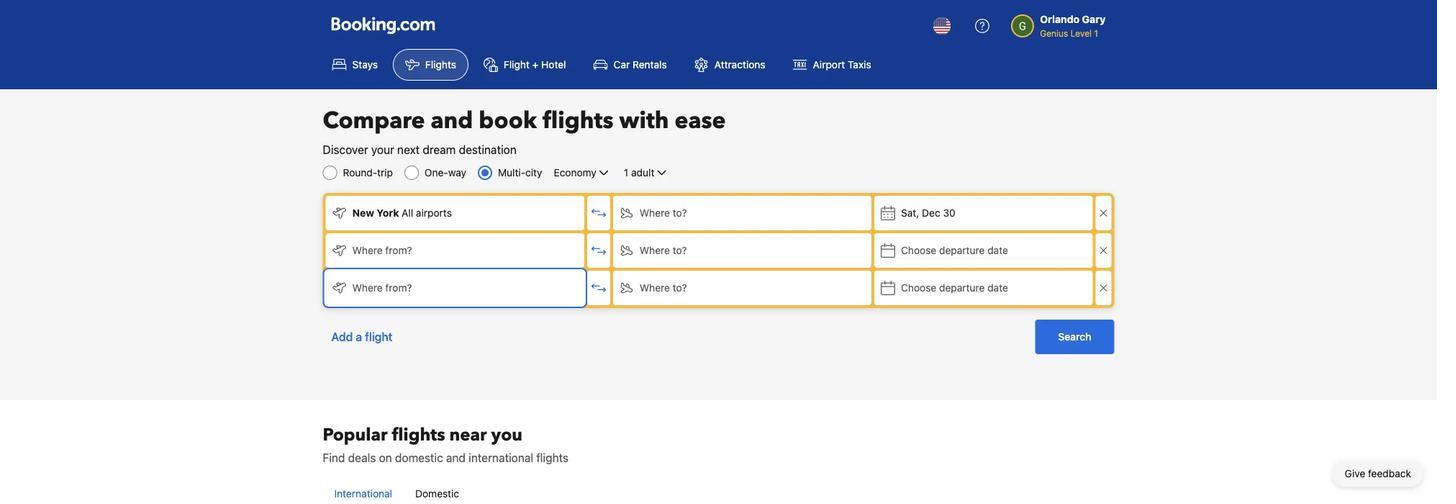 Task type: vqa. For each thing, say whether or not it's contained in the screenshot.
Of
no



Task type: locate. For each thing, give the bounding box(es) containing it.
1 vertical spatial to?
[[673, 244, 687, 256]]

flight + hotel
[[504, 59, 566, 71]]

and down near
[[446, 451, 466, 465]]

2 to? from the top
[[673, 244, 687, 256]]

3 where to? button from the top
[[613, 271, 872, 305]]

1 vertical spatial choose
[[901, 282, 937, 294]]

where for choose departure date popup button
[[640, 282, 670, 294]]

to?
[[673, 207, 687, 219], [673, 244, 687, 256], [673, 282, 687, 294]]

choose inside dropdown button
[[901, 244, 937, 256]]

attractions link
[[682, 49, 778, 81]]

hotel
[[541, 59, 566, 71]]

and up dream
[[431, 105, 473, 136]]

with
[[619, 105, 669, 136]]

flight
[[504, 59, 530, 71]]

give feedback
[[1345, 468, 1412, 479]]

next
[[397, 143, 420, 157]]

2 vertical spatial to?
[[673, 282, 687, 294]]

international button
[[323, 475, 404, 501]]

airport
[[813, 59, 845, 71]]

popular flights near you find deals on domestic and international flights
[[323, 423, 569, 465]]

1 departure from the top
[[939, 244, 985, 256]]

1 vertical spatial from?
[[385, 282, 412, 294]]

1 vertical spatial date
[[988, 282, 1008, 294]]

choose inside popup button
[[901, 282, 937, 294]]

near
[[450, 423, 487, 447]]

3 where to? from the top
[[640, 282, 687, 294]]

one-way
[[425, 167, 466, 179]]

departure for choose departure date dropdown button
[[939, 244, 985, 256]]

1 vertical spatial where to? button
[[613, 233, 872, 268]]

1 date from the top
[[988, 244, 1008, 256]]

from?
[[385, 244, 412, 256], [385, 282, 412, 294]]

search button
[[1035, 320, 1115, 354]]

where to? button
[[613, 196, 872, 230], [613, 233, 872, 268], [613, 271, 872, 305]]

date down the sat, dec 30 dropdown button
[[988, 244, 1008, 256]]

a
[[356, 330, 362, 344]]

choose departure date down choose departure date dropdown button
[[901, 282, 1008, 294]]

deals
[[348, 451, 376, 465]]

and
[[431, 105, 473, 136], [446, 451, 466, 465]]

where inside popup button
[[352, 282, 383, 294]]

0 vertical spatial flights
[[543, 105, 614, 136]]

departure inside dropdown button
[[939, 244, 985, 256]]

flight
[[365, 330, 393, 344]]

domestic
[[395, 451, 443, 465]]

to? for where from? dropdown button
[[673, 244, 687, 256]]

2 vertical spatial flights
[[536, 451, 569, 465]]

0 vertical spatial choose departure date
[[901, 244, 1008, 256]]

3 to? from the top
[[673, 282, 687, 294]]

to? for where from? popup button
[[673, 282, 687, 294]]

book
[[479, 105, 537, 136]]

international
[[334, 488, 392, 500]]

0 vertical spatial where to?
[[640, 207, 687, 219]]

0 vertical spatial where from?
[[352, 244, 412, 256]]

1 where from? from the top
[[352, 244, 412, 256]]

1 choose departure date from the top
[[901, 244, 1008, 256]]

where from? inside popup button
[[352, 282, 412, 294]]

1 where to? button from the top
[[613, 196, 872, 230]]

1 vertical spatial 1
[[624, 167, 629, 179]]

domestic button
[[404, 475, 471, 501]]

choose departure date down 30
[[901, 244, 1008, 256]]

date inside dropdown button
[[988, 244, 1008, 256]]

1 inside orlando gary genius level 1
[[1094, 28, 1098, 38]]

2 date from the top
[[988, 282, 1008, 294]]

choose departure date inside dropdown button
[[901, 244, 1008, 256]]

date down choose departure date dropdown button
[[988, 282, 1008, 294]]

0 vertical spatial choose
[[901, 244, 937, 256]]

where to?
[[640, 207, 687, 219], [640, 244, 687, 256], [640, 282, 687, 294]]

0 vertical spatial and
[[431, 105, 473, 136]]

multi-
[[498, 167, 526, 179]]

car rentals link
[[581, 49, 679, 81]]

choose for choose departure date popup button
[[901, 282, 937, 294]]

2 where to? button from the top
[[613, 233, 872, 268]]

tab list containing international
[[323, 475, 1115, 501]]

where from?
[[352, 244, 412, 256], [352, 282, 412, 294]]

feedback
[[1368, 468, 1412, 479]]

discover
[[323, 143, 368, 157]]

flights
[[425, 59, 456, 71]]

0 vertical spatial from?
[[385, 244, 412, 256]]

1 vertical spatial and
[[446, 451, 466, 465]]

1 vertical spatial where to?
[[640, 244, 687, 256]]

flights up domestic
[[392, 423, 445, 447]]

0 horizontal spatial 1
[[624, 167, 629, 179]]

flights up economy
[[543, 105, 614, 136]]

0 vertical spatial where to? button
[[613, 196, 872, 230]]

departure
[[939, 244, 985, 256], [939, 282, 985, 294]]

way
[[448, 167, 466, 179]]

round-trip
[[343, 167, 393, 179]]

2 choose departure date from the top
[[901, 282, 1008, 294]]

sat, dec 30 button
[[875, 196, 1093, 230]]

where from? for where from? dropdown button
[[352, 244, 412, 256]]

2 where to? from the top
[[640, 244, 687, 256]]

date
[[988, 244, 1008, 256], [988, 282, 1008, 294]]

add a flight
[[331, 330, 393, 344]]

1
[[1094, 28, 1098, 38], [624, 167, 629, 179]]

1 choose from the top
[[901, 244, 937, 256]]

where inside dropdown button
[[352, 244, 383, 256]]

0 vertical spatial 1
[[1094, 28, 1098, 38]]

where from? up flight
[[352, 282, 412, 294]]

where from? inside dropdown button
[[352, 244, 412, 256]]

1 left adult
[[624, 167, 629, 179]]

your
[[371, 143, 394, 157]]

+
[[532, 59, 539, 71]]

departure inside popup button
[[939, 282, 985, 294]]

choose departure date
[[901, 244, 1008, 256], [901, 282, 1008, 294]]

sat,
[[901, 207, 920, 219]]

search
[[1058, 331, 1092, 343]]

booking.com logo image
[[331, 17, 435, 34], [331, 17, 435, 34]]

tab list
[[323, 475, 1115, 501]]

adult
[[631, 167, 655, 179]]

international
[[469, 451, 533, 465]]

where
[[640, 207, 670, 219], [352, 244, 383, 256], [640, 244, 670, 256], [352, 282, 383, 294], [640, 282, 670, 294]]

2 where from? from the top
[[352, 282, 412, 294]]

1 horizontal spatial 1
[[1094, 28, 1098, 38]]

1 vertical spatial flights
[[392, 423, 445, 447]]

orlando gary genius level 1
[[1040, 13, 1106, 38]]

where from? button
[[326, 271, 584, 305]]

1 vertical spatial where from?
[[352, 282, 412, 294]]

departure down 30
[[939, 244, 985, 256]]

flights link
[[393, 49, 469, 81]]

choose departure date inside popup button
[[901, 282, 1008, 294]]

2 departure from the top
[[939, 282, 985, 294]]

find
[[323, 451, 345, 465]]

departure down choose departure date dropdown button
[[939, 282, 985, 294]]

2 vertical spatial where to?
[[640, 282, 687, 294]]

airport taxis link
[[781, 49, 884, 81]]

from? inside where from? dropdown button
[[385, 244, 412, 256]]

from? inside where from? popup button
[[385, 282, 412, 294]]

1 adult
[[624, 167, 655, 179]]

flights right international
[[536, 451, 569, 465]]

2 vertical spatial where to? button
[[613, 271, 872, 305]]

2 choose from the top
[[901, 282, 937, 294]]

1 vertical spatial choose departure date
[[901, 282, 1008, 294]]

economy
[[554, 167, 597, 179]]

choose
[[901, 244, 937, 256], [901, 282, 937, 294]]

where from? down the york
[[352, 244, 412, 256]]

taxis
[[848, 59, 871, 71]]

flight + hotel link
[[471, 49, 578, 81]]

0 vertical spatial to?
[[673, 207, 687, 219]]

where from? button
[[326, 233, 584, 268]]

date inside popup button
[[988, 282, 1008, 294]]

1 down gary
[[1094, 28, 1098, 38]]

0 vertical spatial date
[[988, 244, 1008, 256]]

flights inside compare and book flights with ease discover your next dream destination
[[543, 105, 614, 136]]

0 vertical spatial departure
[[939, 244, 985, 256]]

choose departure date for choose departure date dropdown button
[[901, 244, 1008, 256]]

1 from? from the top
[[385, 244, 412, 256]]

from? up flight
[[385, 282, 412, 294]]

stays link
[[320, 49, 390, 81]]

where for the sat, dec 30 dropdown button
[[640, 207, 670, 219]]

where for choose departure date dropdown button
[[640, 244, 670, 256]]

from? down new york all airports
[[385, 244, 412, 256]]

2 from? from the top
[[385, 282, 412, 294]]

1 vertical spatial departure
[[939, 282, 985, 294]]

flights
[[543, 105, 614, 136], [392, 423, 445, 447], [536, 451, 569, 465]]



Task type: describe. For each thing, give the bounding box(es) containing it.
and inside popular flights near you find deals on domestic and international flights
[[446, 451, 466, 465]]

popular
[[323, 423, 388, 447]]

departure for choose departure date popup button
[[939, 282, 985, 294]]

york
[[377, 207, 399, 219]]

from? for where from? popup button
[[385, 282, 412, 294]]

all
[[402, 207, 413, 219]]

genius
[[1040, 28, 1068, 38]]

date for choose departure date popup button
[[988, 282, 1008, 294]]

1 adult button
[[623, 164, 670, 181]]

dream
[[423, 143, 456, 157]]

one-
[[425, 167, 448, 179]]

level
[[1071, 28, 1092, 38]]

where to? button for where from? dropdown button
[[613, 233, 872, 268]]

date for choose departure date dropdown button
[[988, 244, 1008, 256]]

attractions
[[715, 59, 766, 71]]

on
[[379, 451, 392, 465]]

give
[[1345, 468, 1366, 479]]

new
[[352, 207, 374, 219]]

choose departure date for choose departure date popup button
[[901, 282, 1008, 294]]

choose for choose departure date dropdown button
[[901, 244, 937, 256]]

1 where to? from the top
[[640, 207, 687, 219]]

gary
[[1082, 13, 1106, 25]]

give feedback button
[[1334, 461, 1423, 487]]

airport taxis
[[813, 59, 871, 71]]

round-
[[343, 167, 377, 179]]

multi-city
[[498, 167, 542, 179]]

where to? for where from? dropdown button
[[640, 244, 687, 256]]

domestic
[[415, 488, 459, 500]]

dec
[[922, 207, 941, 219]]

add
[[331, 330, 353, 344]]

30
[[943, 207, 956, 219]]

new york all airports
[[352, 207, 452, 219]]

choose departure date button
[[875, 233, 1093, 268]]

1 inside 1 adult dropdown button
[[624, 167, 629, 179]]

car
[[614, 59, 630, 71]]

orlando
[[1040, 13, 1080, 25]]

compare and book flights with ease discover your next dream destination
[[323, 105, 726, 157]]

ease
[[675, 105, 726, 136]]

where from? for where from? popup button
[[352, 282, 412, 294]]

you
[[491, 423, 523, 447]]

airports
[[416, 207, 452, 219]]

sat, dec 30
[[901, 207, 956, 219]]

from? for where from? dropdown button
[[385, 244, 412, 256]]

add a flight button
[[323, 320, 401, 354]]

destination
[[459, 143, 517, 157]]

1 to? from the top
[[673, 207, 687, 219]]

where to? button for where from? popup button
[[613, 271, 872, 305]]

trip
[[377, 167, 393, 179]]

and inside compare and book flights with ease discover your next dream destination
[[431, 105, 473, 136]]

where to? for where from? popup button
[[640, 282, 687, 294]]

choose departure date button
[[875, 271, 1093, 305]]

stays
[[352, 59, 378, 71]]

compare
[[323, 105, 425, 136]]

rentals
[[633, 59, 667, 71]]

car rentals
[[614, 59, 667, 71]]

city
[[526, 167, 542, 179]]



